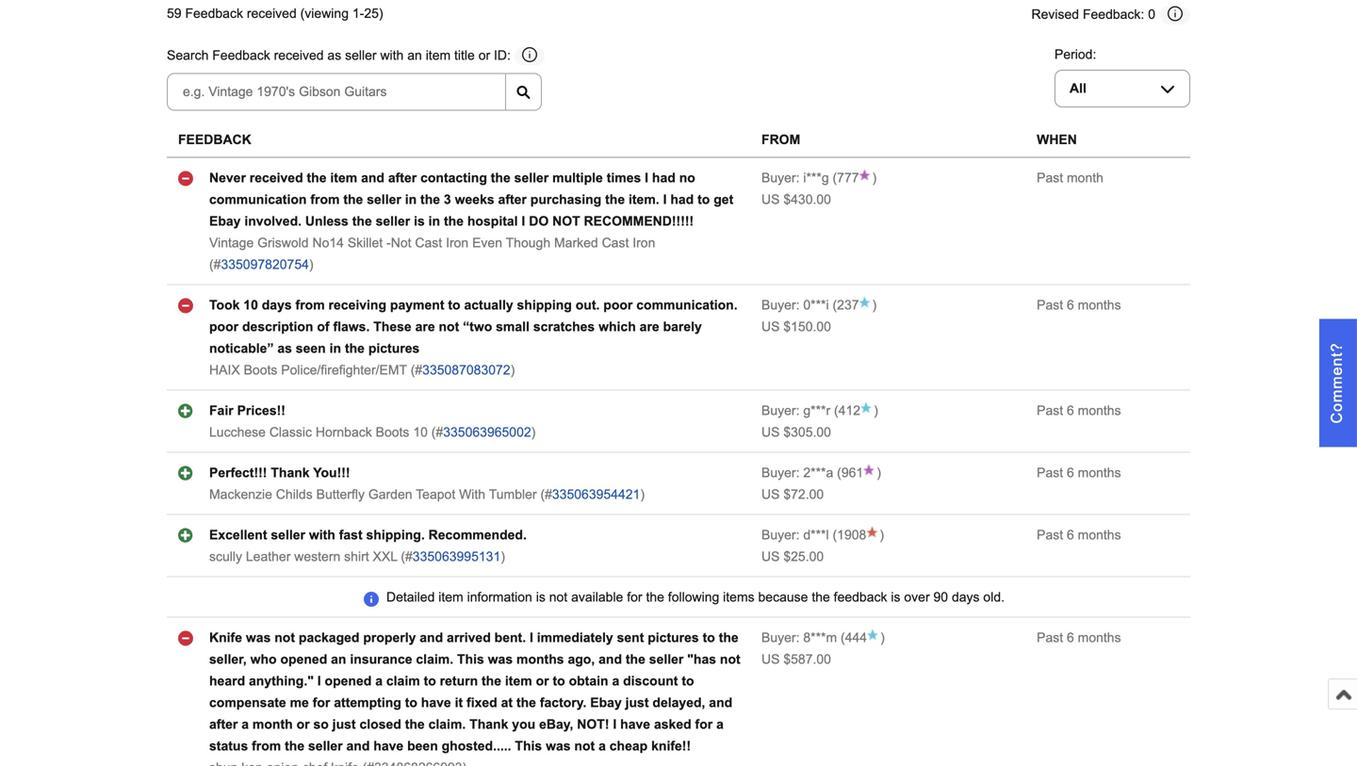 Task type: locate. For each thing, give the bounding box(es) containing it.
cast right not
[[415, 236, 442, 250]]

(# inside excellent seller with fast shipping.  recommended. scully leather western shirt xxl (# 335063995131 )
[[401, 550, 413, 564]]

a right obtain
[[612, 674, 620, 689]]

1 vertical spatial feedback
[[212, 48, 270, 63]]

in up police/firefighter/emt
[[330, 341, 341, 356]]

us $25.00
[[762, 550, 824, 564]]

1 horizontal spatial just
[[626, 696, 649, 710]]

1 vertical spatial 10
[[413, 425, 428, 440]]

0 vertical spatial pictures
[[368, 341, 420, 356]]

past 6 months for ( 1908
[[1037, 528, 1121, 543]]

times
[[607, 171, 641, 185]]

) inside fair prices!! lucchese classic hornback boots 10 (# 335063965002 )
[[531, 425, 536, 440]]

0 vertical spatial or
[[479, 48, 490, 63]]

2 buyer: from the top
[[762, 298, 800, 313]]

feedback for 59
[[185, 6, 243, 21]]

at
[[501, 696, 513, 710]]

1 vertical spatial for
[[313, 696, 330, 710]]

opened up attempting
[[325, 674, 372, 689]]

feedback left by buyer. element for $72.00
[[762, 466, 834, 480]]

received for (viewing
[[247, 6, 297, 21]]

2 iron from the left
[[633, 236, 656, 250]]

excellent seller with fast shipping.  recommended. element
[[209, 528, 527, 543]]

961
[[842, 466, 864, 480]]

received left (viewing
[[247, 6, 297, 21]]

2 horizontal spatial is
[[891, 590, 901, 605]]

2 vertical spatial was
[[546, 739, 571, 754]]

us down buyer: g***r
[[762, 425, 780, 440]]

4 buyer: from the top
[[762, 466, 800, 480]]

( right i***g
[[833, 171, 837, 185]]

1 horizontal spatial after
[[388, 171, 417, 185]]

for right asked
[[695, 717, 713, 732]]

0 vertical spatial with
[[380, 48, 404, 63]]

335087083072
[[422, 363, 511, 378]]

1 horizontal spatial boots
[[376, 425, 410, 440]]

1 feedback left by buyer. element from the top
[[762, 171, 829, 185]]

to up delayed,
[[682, 674, 694, 689]]

feedback left by buyer. element for $430.00
[[762, 171, 829, 185]]

us down buyer: 0***i
[[762, 320, 780, 334]]

1 horizontal spatial 10
[[413, 425, 428, 440]]

4 past 6 months element from the top
[[1037, 528, 1121, 543]]

do
[[529, 214, 549, 229]]

thank down fixed
[[470, 717, 508, 732]]

0 vertical spatial as
[[328, 48, 341, 63]]

2 vertical spatial after
[[209, 717, 238, 732]]

insurance
[[350, 652, 412, 667]]

feedback
[[185, 6, 243, 21], [212, 48, 270, 63]]

hospital
[[467, 214, 518, 229]]

1 vertical spatial an
[[331, 652, 346, 667]]

from right status
[[252, 739, 281, 754]]

1 horizontal spatial iron
[[633, 236, 656, 250]]

4 past 6 months from the top
[[1037, 528, 1121, 543]]

2 horizontal spatial have
[[620, 717, 651, 732]]

feedback left by buyer. element up the us $430.00
[[762, 171, 829, 185]]

is right information
[[536, 590, 546, 605]]

0 vertical spatial thank
[[271, 466, 310, 480]]

0 vertical spatial was
[[246, 631, 271, 645]]

3 past from the top
[[1037, 404, 1063, 418]]

buyer: up us $150.00
[[762, 298, 800, 313]]

an left title
[[407, 48, 422, 63]]

not down not!
[[574, 739, 595, 754]]

0 vertical spatial ebay
[[209, 214, 241, 229]]

0 horizontal spatial an
[[331, 652, 346, 667]]

of
[[317, 320, 330, 334]]

buyer: g***r
[[762, 404, 831, 418]]

feedback left by buyer. element up us $25.00
[[762, 528, 829, 543]]

attempting
[[334, 696, 401, 710]]

iron down recommend!!!!!
[[633, 236, 656, 250]]

59
[[167, 6, 182, 21]]

just
[[626, 696, 649, 710], [332, 717, 356, 732]]

0 horizontal spatial iron
[[446, 236, 469, 250]]

i right bent.
[[530, 631, 533, 645]]

month inside knife was not packaged properly and arrived bent.  i immediately sent pictures to the seller, who opened an insurance claim.  this was months ago, and the seller "has not heard anything." i opened a claim to return the item or to obtain a discount to compensate me for attempting to have it fixed at the factory.  ebay just delayed, and after a month or so just closed the claim.  thank you ebay, not!  i have asked for a status from the seller and have been ghosted..... this was not a cheap knife!!
[[253, 717, 293, 732]]

0 horizontal spatial ebay
[[209, 214, 241, 229]]

with up western
[[309, 528, 335, 543]]

) inside excellent seller with fast shipping.  recommended. scully leather western shirt xxl (# 335063995131 )
[[501, 550, 505, 564]]

0 horizontal spatial this
[[457, 652, 484, 667]]

lucchese
[[209, 425, 266, 440]]

was up who
[[246, 631, 271, 645]]

and right ago,
[[599, 652, 622, 667]]

5 past 6 months element from the top
[[1037, 631, 1121, 645]]

( 1908
[[829, 528, 867, 543]]

0 vertical spatial boots
[[244, 363, 277, 378]]

scully
[[209, 550, 242, 564]]

feedback left by buyer. element up the us $587.00
[[762, 631, 837, 645]]

was down ebay,
[[546, 739, 571, 754]]

( 961
[[834, 466, 864, 480]]

just right so
[[332, 717, 356, 732]]

4 6 from the top
[[1067, 528, 1074, 543]]

1 vertical spatial this
[[515, 739, 542, 754]]

4 feedback left by buyer. element from the top
[[762, 466, 834, 480]]

feedback left by buyer. element for $25.00
[[762, 528, 829, 543]]

(# up perfect!!!  thank you!!! mackenzie childs butterfly garden teapot with tumbler (# 335063954421 ) on the bottom left of page
[[432, 425, 443, 440]]

just down discount
[[626, 696, 649, 710]]

(# down these
[[411, 363, 422, 378]]

not left "two
[[439, 320, 459, 334]]

past for 777
[[1037, 171, 1063, 185]]

0 vertical spatial in
[[405, 192, 417, 207]]

(# down vintage
[[209, 257, 221, 272]]

to inside took 10 days from receiving payment to actually shipping out. poor communication. poor description of flaws. these are not "two small scratches which are barely noticable" as seen in the pictures haix boots police/firefighter/emt (# 335087083072 )
[[448, 298, 461, 313]]

to inside never received the item and after contacting the seller multiple times i had no communication  from the seller in the 3 weeks after purchasing the item. i had to get ebay involved. unless the seller is in the hospital i do not recommend!!!!!
[[698, 192, 710, 207]]

1 past 6 months from the top
[[1037, 298, 1121, 313]]

1 vertical spatial with
[[309, 528, 335, 543]]

0 horizontal spatial with
[[309, 528, 335, 543]]

1 vertical spatial had
[[671, 192, 694, 207]]

1-
[[352, 6, 364, 21]]

1 horizontal spatial in
[[405, 192, 417, 207]]

1 horizontal spatial thank
[[470, 717, 508, 732]]

month down when
[[1067, 171, 1104, 185]]

3 past 6 months element from the top
[[1037, 466, 1121, 480]]

( right d***l
[[833, 528, 837, 543]]

a down insurance
[[375, 674, 383, 689]]

(# inside vintage griswold no14 skillet -not cast iron even though marked cast iron (#
[[209, 257, 221, 272]]

old.
[[984, 590, 1005, 605]]

0 horizontal spatial month
[[253, 717, 293, 732]]

3
[[444, 192, 451, 207]]

pictures up "has
[[648, 631, 699, 645]]

in left 3
[[405, 192, 417, 207]]

0 vertical spatial from
[[310, 192, 340, 207]]

is up vintage griswold no14 skillet -not cast iron even though marked cast iron (#
[[414, 214, 425, 229]]

(# inside took 10 days from receiving payment to actually shipping out. poor communication. poor description of flaws. these are not "two small scratches which are barely noticable" as seen in the pictures haix boots police/firefighter/emt (# 335087083072 )
[[411, 363, 422, 378]]

information
[[467, 590, 532, 605]]

1 horizontal spatial was
[[488, 652, 513, 667]]

(# right xxl on the bottom
[[401, 550, 413, 564]]

1 vertical spatial in
[[429, 214, 440, 229]]

for right available
[[627, 590, 642, 605]]

barely
[[663, 320, 702, 334]]

2 horizontal spatial after
[[498, 192, 527, 207]]

2 past 6 months element from the top
[[1037, 404, 1121, 418]]

who
[[250, 652, 277, 667]]

items
[[723, 590, 755, 605]]

past 6 months element
[[1037, 298, 1121, 313], [1037, 404, 1121, 418], [1037, 466, 1121, 480], [1037, 528, 1121, 543], [1037, 631, 1121, 645]]

0 vertical spatial just
[[626, 696, 649, 710]]

seller inside excellent seller with fast shipping.  recommended. scully leather western shirt xxl (# 335063995131 )
[[271, 528, 305, 543]]

1 horizontal spatial this
[[515, 739, 542, 754]]

feedback left by buyer. element
[[762, 171, 829, 185], [762, 298, 829, 313], [762, 404, 831, 418], [762, 466, 834, 480], [762, 528, 829, 543], [762, 631, 837, 645]]

or left id:
[[479, 48, 490, 63]]

payment
[[390, 298, 444, 313]]

and
[[361, 171, 385, 185], [420, 631, 443, 645], [599, 652, 622, 667], [709, 696, 733, 710], [346, 739, 370, 754]]

received down 59 feedback received (viewing 1-25)
[[274, 48, 324, 63]]

boots down noticable"
[[244, 363, 277, 378]]

arrived
[[447, 631, 491, 645]]

( for 961
[[837, 466, 842, 480]]

0 vertical spatial this
[[457, 652, 484, 667]]

for up so
[[313, 696, 330, 710]]

have down closed
[[374, 739, 404, 754]]

6 past from the top
[[1037, 631, 1063, 645]]

6 us from the top
[[762, 652, 780, 667]]

buyer: up us $72.00
[[762, 466, 800, 480]]

0 horizontal spatial boots
[[244, 363, 277, 378]]

0 vertical spatial 10
[[243, 298, 258, 313]]

( right the 2***a
[[837, 466, 842, 480]]

4 past from the top
[[1037, 466, 1063, 480]]

recommended.
[[429, 528, 527, 543]]

0 vertical spatial received
[[247, 6, 297, 21]]

6 for ( 1908
[[1067, 528, 1074, 543]]

5 past 6 months from the top
[[1037, 631, 1121, 645]]

or up factory. in the left bottom of the page
[[536, 674, 549, 689]]

are down payment on the left
[[415, 320, 435, 334]]

not left available
[[549, 590, 568, 605]]

in inside took 10 days from receiving payment to actually shipping out. poor communication. poor description of flaws. these are not "two small scratches which are barely noticable" as seen in the pictures haix boots police/firefighter/emt (# 335087083072 )
[[330, 341, 341, 356]]

vintage griswold no14 skillet -not cast iron even though marked cast iron (#
[[209, 236, 656, 272]]

1 horizontal spatial are
[[640, 320, 660, 334]]

cast
[[415, 236, 442, 250], [602, 236, 629, 250]]

or
[[479, 48, 490, 63], [536, 674, 549, 689], [297, 717, 310, 732]]

comment? link
[[1320, 319, 1357, 447]]

1 vertical spatial as
[[277, 341, 292, 356]]

cast down recommend!!!!!
[[602, 236, 629, 250]]

3 feedback left by buyer. element from the top
[[762, 404, 831, 418]]

0 horizontal spatial as
[[277, 341, 292, 356]]

0 vertical spatial claim.
[[416, 652, 454, 667]]

scratches
[[533, 320, 595, 334]]

not inside took 10 days from receiving payment to actually shipping out. poor communication. poor description of flaws. these are not "two small scratches which are barely noticable" as seen in the pictures haix boots police/firefighter/emt (# 335087083072 )
[[439, 320, 459, 334]]

to left get
[[698, 192, 710, 207]]

no
[[679, 171, 696, 185]]

( right 0***i
[[833, 298, 837, 313]]

pictures down these
[[368, 341, 420, 356]]

5 us from the top
[[762, 550, 780, 564]]

0 horizontal spatial in
[[330, 341, 341, 356]]

-
[[387, 236, 391, 250]]

1 past from the top
[[1037, 171, 1063, 185]]

feedback left by buyer. element up us $72.00
[[762, 466, 834, 480]]

1 horizontal spatial with
[[380, 48, 404, 63]]

5 6 from the top
[[1067, 631, 1074, 645]]

4 us from the top
[[762, 487, 780, 502]]

2 vertical spatial for
[[695, 717, 713, 732]]

from
[[762, 133, 801, 147]]

an down packaged
[[331, 652, 346, 667]]

1 past 6 months element from the top
[[1037, 298, 1121, 313]]

(
[[833, 171, 837, 185], [833, 298, 837, 313], [834, 404, 839, 418], [837, 466, 842, 480], [833, 528, 837, 543], [841, 631, 845, 645]]

0 horizontal spatial have
[[374, 739, 404, 754]]

item right detailed
[[439, 590, 464, 605]]

months
[[1078, 298, 1121, 313], [1078, 404, 1121, 418], [1078, 466, 1121, 480], [1078, 528, 1121, 543], [1078, 631, 1121, 645], [517, 652, 564, 667]]

marked
[[554, 236, 598, 250]]

past
[[1037, 171, 1063, 185], [1037, 298, 1063, 313], [1037, 404, 1063, 418], [1037, 466, 1063, 480], [1037, 528, 1063, 543], [1037, 631, 1063, 645]]

when element
[[1037, 133, 1077, 147]]

past for 412
[[1037, 404, 1063, 418]]

1 vertical spatial pictures
[[648, 631, 699, 645]]

0 horizontal spatial was
[[246, 631, 271, 645]]

fair prices!! element
[[209, 404, 286, 418]]

2 vertical spatial from
[[252, 739, 281, 754]]

buyer: for $25.00
[[762, 528, 800, 543]]

us for us $25.00
[[762, 550, 780, 564]]

cheap
[[610, 739, 648, 754]]

pictures inside took 10 days from receiving payment to actually shipping out. poor communication. poor description of flaws. these are not "two small scratches which are barely noticable" as seen in the pictures haix boots police/firefighter/emt (# 335087083072 )
[[368, 341, 420, 356]]

perfect!!!  thank you!!! element
[[209, 466, 350, 480]]

days inside took 10 days from receiving payment to actually shipping out. poor communication. poor description of flaws. these are not "two small scratches which are barely noticable" as seen in the pictures haix boots police/firefighter/emt (# 335087083072 )
[[262, 298, 292, 313]]

select the feedback time period you want to see element
[[1055, 47, 1097, 62]]

1 iron from the left
[[446, 236, 469, 250]]

)
[[872, 171, 877, 185], [309, 257, 313, 272], [872, 298, 877, 313], [511, 363, 515, 378], [874, 404, 878, 418], [531, 425, 536, 440], [877, 466, 881, 480], [640, 487, 645, 502], [880, 528, 884, 543], [501, 550, 505, 564], [881, 631, 885, 645]]

claim. down 'it'
[[429, 717, 466, 732]]

0 horizontal spatial is
[[414, 214, 425, 229]]

from
[[310, 192, 340, 207], [296, 298, 325, 313], [252, 739, 281, 754]]

months inside knife was not packaged properly and arrived bent.  i immediately sent pictures to the seller, who opened an insurance claim.  this was months ago, and the seller "has not heard anything." i opened a claim to return the item or to obtain a discount to compensate me for attempting to have it fixed at the factory.  ebay just delayed, and after a month or so just closed the claim.  thank you ebay, not!  i have asked for a status from the seller and have been ghosted..... this was not a cheap knife!!
[[517, 652, 564, 667]]

1 vertical spatial month
[[253, 717, 293, 732]]

seller
[[345, 48, 377, 63], [514, 171, 549, 185], [367, 192, 401, 207], [376, 214, 410, 229], [271, 528, 305, 543], [649, 652, 684, 667], [308, 739, 343, 754]]

1 horizontal spatial as
[[328, 48, 341, 63]]

5 buyer: from the top
[[762, 528, 800, 543]]

0 horizontal spatial thank
[[271, 466, 310, 480]]

feedback
[[834, 590, 888, 605]]

have left 'it'
[[421, 696, 451, 710]]

buyer: up the us $587.00
[[762, 631, 800, 645]]

buyer: for $430.00
[[762, 171, 800, 185]]

buyer: i***g
[[762, 171, 829, 185]]

10 right took on the left of the page
[[243, 298, 258, 313]]

haix
[[209, 363, 240, 378]]

25)
[[364, 6, 383, 21]]

feedback left by buyer. element containing buyer: i***g
[[762, 171, 829, 185]]

2 past from the top
[[1037, 298, 1063, 313]]

ebay
[[209, 214, 241, 229], [590, 696, 622, 710]]

discount
[[623, 674, 678, 689]]

pictures inside knife was not packaged properly and arrived bent.  i immediately sent pictures to the seller, who opened an insurance claim.  this was months ago, and the seller "has not heard anything." i opened a claim to return the item or to obtain a discount to compensate me for attempting to have it fixed at the factory.  ebay just delayed, and after a month or so just closed the claim.  thank you ebay, not!  i have asked for a status from the seller and have been ghosted..... this was not a cheap knife!!
[[648, 631, 699, 645]]

3 us from the top
[[762, 425, 780, 440]]

2 vertical spatial or
[[297, 717, 310, 732]]

1 vertical spatial poor
[[209, 320, 239, 334]]

5 feedback left by buyer. element from the top
[[762, 528, 829, 543]]

2 us from the top
[[762, 320, 780, 334]]

no14
[[312, 236, 344, 250]]

1 horizontal spatial month
[[1067, 171, 1104, 185]]

1 6 from the top
[[1067, 298, 1074, 313]]

from inside knife was not packaged properly and arrived bent.  i immediately sent pictures to the seller, who opened an insurance claim.  this was months ago, and the seller "has not heard anything." i opened a claim to return the item or to obtain a discount to compensate me for attempting to have it fixed at the factory.  ebay just delayed, and after a month or so just closed the claim.  thank you ebay, not!  i have asked for a status from the seller and have been ghosted..... this was not a cheap knife!!
[[252, 739, 281, 754]]

8***m
[[804, 631, 837, 645]]

1 vertical spatial from
[[296, 298, 325, 313]]

237
[[837, 298, 859, 313]]

2 6 from the top
[[1067, 404, 1074, 418]]

( for 1908
[[833, 528, 837, 543]]

1 horizontal spatial or
[[479, 48, 490, 63]]

1 vertical spatial boots
[[376, 425, 410, 440]]

buyer: up us $25.00
[[762, 528, 800, 543]]

1 vertical spatial received
[[274, 48, 324, 63]]

( for 777
[[833, 171, 837, 185]]

us down buyer: 8***m
[[762, 652, 780, 667]]

item inside knife was not packaged properly and arrived bent.  i immediately sent pictures to the seller, who opened an insurance claim.  this was months ago, and the seller "has not heard anything." i opened a claim to return the item or to obtain a discount to compensate me for attempting to have it fixed at the factory.  ebay just delayed, and after a month or so just closed the claim.  thank you ebay, not!  i have asked for a status from the seller and have been ghosted..... this was not a cheap knife!!
[[505, 674, 532, 689]]

feedback left by buyer. element containing buyer: 8***m
[[762, 631, 837, 645]]

shipping
[[517, 298, 572, 313]]

0 vertical spatial feedback
[[185, 6, 243, 21]]

10 up perfect!!!  thank you!!! mackenzie childs butterfly garden teapot with tumbler (# 335063954421 ) on the bottom left of page
[[413, 425, 428, 440]]

buyer:
[[762, 171, 800, 185], [762, 298, 800, 313], [762, 404, 800, 418], [762, 466, 800, 480], [762, 528, 800, 543], [762, 631, 800, 645]]

boots inside fair prices!! lucchese classic hornback boots 10 (# 335063965002 )
[[376, 425, 410, 440]]

feedback right 59
[[185, 6, 243, 21]]

0 vertical spatial for
[[627, 590, 642, 605]]

after up hospital
[[498, 192, 527, 207]]

days right the 90 in the right of the page
[[952, 590, 980, 605]]

feedback right search
[[212, 48, 270, 63]]

1 horizontal spatial pictures
[[648, 631, 699, 645]]

knife was not packaged properly and arrived bent.  i immediately sent pictures to the seller, who opened an insurance claim.  this was months ago, and the seller "has not heard anything." i opened a claim to return the item or to obtain a discount to compensate me for attempting to have it fixed at the factory.  ebay just delayed, and after a month or so just closed the claim.  thank you ebay, not!  i have asked for a status from the seller and have been ghosted..... this was not a cheap knife!! element
[[209, 631, 741, 754]]

0 horizontal spatial pictures
[[368, 341, 420, 356]]

feedback left by buyer. element containing buyer: d***l
[[762, 528, 829, 543]]

childs
[[276, 487, 313, 502]]

opened
[[280, 652, 327, 667], [325, 674, 372, 689]]

teapot
[[416, 487, 456, 502]]

police/firefighter/emt
[[281, 363, 407, 378]]

) inside perfect!!!  thank you!!! mackenzie childs butterfly garden teapot with tumbler (# 335063954421 )
[[640, 487, 645, 502]]

90
[[934, 590, 948, 605]]

0 horizontal spatial cast
[[415, 236, 442, 250]]

past for 237
[[1037, 298, 1063, 313]]

and up skillet
[[361, 171, 385, 185]]

2 horizontal spatial was
[[546, 739, 571, 754]]

( right "8***m"
[[841, 631, 845, 645]]

6 for ( 237
[[1067, 298, 1074, 313]]

as up 'e.g. vintage 1970's gibson guitars' text field
[[328, 48, 341, 63]]

seller,
[[209, 652, 247, 667]]

month
[[1067, 171, 1104, 185], [253, 717, 293, 732]]

description
[[242, 320, 313, 334]]

us for us $305.00
[[762, 425, 780, 440]]

not up who
[[275, 631, 295, 645]]

feedback left by buyer. element up us $150.00
[[762, 298, 829, 313]]

us for us $150.00
[[762, 320, 780, 334]]

the
[[307, 171, 327, 185], [491, 171, 511, 185], [343, 192, 363, 207], [420, 192, 440, 207], [605, 192, 625, 207], [352, 214, 372, 229], [444, 214, 464, 229], [345, 341, 365, 356], [646, 590, 665, 605], [812, 590, 830, 605], [719, 631, 739, 645], [626, 652, 646, 667], [482, 674, 502, 689], [517, 696, 536, 710], [405, 717, 425, 732], [285, 739, 305, 754]]

335097820754
[[221, 257, 309, 272]]

1 horizontal spatial an
[[407, 48, 422, 63]]

1 buyer: from the top
[[762, 171, 800, 185]]

received up communication
[[250, 171, 303, 185]]

2 past 6 months from the top
[[1037, 404, 1121, 418]]

ebay up not!
[[590, 696, 622, 710]]

or left so
[[297, 717, 310, 732]]

item up 'unless'
[[330, 171, 357, 185]]

1 cast from the left
[[415, 236, 442, 250]]

1 horizontal spatial cast
[[602, 236, 629, 250]]

0 vertical spatial after
[[388, 171, 417, 185]]

never received the item and after contacting the seller multiple times i had no communication  from the seller in the 3 weeks after purchasing the item. i had to get ebay involved. unless the seller is in the hospital i do not recommend!!!!! element
[[209, 171, 734, 229]]

0 vertical spatial month
[[1067, 171, 1104, 185]]

us left $72.00
[[762, 487, 780, 502]]

) inside took 10 days from receiving payment to actually shipping out. poor communication. poor description of flaws. these are not "two small scratches which are barely noticable" as seen in the pictures haix boots police/firefighter/emt (# 335087083072 )
[[511, 363, 515, 378]]

i right item. at the left top
[[663, 192, 667, 207]]

took
[[209, 298, 240, 313]]

shipping.
[[366, 528, 425, 543]]

1 vertical spatial was
[[488, 652, 513, 667]]

feedback left by buyer. element containing buyer: 0***i
[[762, 298, 829, 313]]

months for ( 237
[[1078, 298, 1121, 313]]

us $305.00
[[762, 425, 831, 440]]

this down the you
[[515, 739, 542, 754]]

from up 'unless'
[[310, 192, 340, 207]]

with down 25)
[[380, 48, 404, 63]]

had down no
[[671, 192, 694, 207]]

0 horizontal spatial days
[[262, 298, 292, 313]]

10 inside fair prices!! lucchese classic hornback boots 10 (# 335063965002 )
[[413, 425, 428, 440]]

claim. up return
[[416, 652, 454, 667]]

0 vertical spatial days
[[262, 298, 292, 313]]

and right delayed,
[[709, 696, 733, 710]]

properly
[[363, 631, 416, 645]]

1 vertical spatial ebay
[[590, 696, 622, 710]]

1 horizontal spatial ebay
[[590, 696, 622, 710]]

excellent
[[209, 528, 267, 543]]

feedback
[[178, 133, 251, 147]]

ago,
[[568, 652, 595, 667]]

1 us from the top
[[762, 192, 780, 207]]

never
[[209, 171, 246, 185]]

is left over
[[891, 590, 901, 605]]

2 vertical spatial received
[[250, 171, 303, 185]]

2 vertical spatial in
[[330, 341, 341, 356]]

3 6 from the top
[[1067, 466, 1074, 480]]

0 horizontal spatial are
[[415, 320, 435, 334]]

feedback left by buyer. element containing buyer: 2***a
[[762, 466, 834, 480]]

past 6 months element for 444
[[1037, 631, 1121, 645]]

5 past from the top
[[1037, 528, 1063, 543]]

3 buyer: from the top
[[762, 404, 800, 418]]

us down buyer: d***l
[[762, 550, 780, 564]]

us for us $72.00
[[762, 487, 780, 502]]

buyer: up us $305.00
[[762, 404, 800, 418]]

had left no
[[652, 171, 676, 185]]

feedback:
[[1083, 7, 1145, 22]]

the inside took 10 days from receiving payment to actually shipping out. poor communication. poor description of flaws. these are not "two small scratches which are barely noticable" as seen in the pictures haix boots police/firefighter/emt (# 335087083072 )
[[345, 341, 365, 356]]

1 vertical spatial days
[[952, 590, 980, 605]]

( right g***r
[[834, 404, 839, 418]]

2 feedback left by buyer. element from the top
[[762, 298, 829, 313]]

10
[[243, 298, 258, 313], [413, 425, 428, 440]]

days up description
[[262, 298, 292, 313]]

6 buyer: from the top
[[762, 631, 800, 645]]

months for ( 444
[[1078, 631, 1121, 645]]

feedback left by buyer. element up us $305.00
[[762, 404, 831, 418]]

1 vertical spatial thank
[[470, 717, 508, 732]]

1 horizontal spatial poor
[[604, 298, 633, 313]]

thank
[[271, 466, 310, 480], [470, 717, 508, 732]]

so
[[313, 717, 329, 732]]

feedback left by buyer. element containing buyer: g***r
[[762, 404, 831, 418]]

i right 'anything."'
[[317, 674, 321, 689]]

"two
[[463, 320, 492, 334]]

revised feedback: 0
[[1032, 7, 1156, 22]]

was down bent.
[[488, 652, 513, 667]]

past 6 months for ( 412
[[1037, 404, 1121, 418]]

i
[[645, 171, 649, 185], [663, 192, 667, 207], [522, 214, 525, 229], [530, 631, 533, 645], [317, 674, 321, 689], [613, 717, 617, 732]]

2 horizontal spatial in
[[429, 214, 440, 229]]

0 horizontal spatial after
[[209, 717, 238, 732]]

delayed,
[[653, 696, 706, 710]]

6 feedback left by buyer. element from the top
[[762, 631, 837, 645]]

1 vertical spatial after
[[498, 192, 527, 207]]

0 horizontal spatial 10
[[243, 298, 258, 313]]

3 past 6 months from the top
[[1037, 466, 1121, 480]]

thank inside perfect!!!  thank you!!! mackenzie childs butterfly garden teapot with tumbler (# 335063954421 )
[[271, 466, 310, 480]]

ebay inside knife was not packaged properly and arrived bent.  i immediately sent pictures to the seller, who opened an insurance claim.  this was months ago, and the seller "has not heard anything." i opened a claim to return the item or to obtain a discount to compensate me for attempting to have it fixed at the factory.  ebay just delayed, and after a month or so just closed the claim.  thank you ebay, not!  i have asked for a status from the seller and have been ghosted..... this was not a cheap knife!!
[[590, 696, 622, 710]]



Task type: describe. For each thing, give the bounding box(es) containing it.
us $587.00
[[762, 652, 831, 667]]

small
[[496, 320, 530, 334]]

seen
[[296, 341, 326, 356]]

1 horizontal spatial for
[[627, 590, 642, 605]]

thank inside knife was not packaged properly and arrived bent.  i immediately sent pictures to the seller, who opened an insurance claim.  this was months ago, and the seller "has not heard anything." i opened a claim to return the item or to obtain a discount to compensate me for attempting to have it fixed at the factory.  ebay just delayed, and after a month or so just closed the claim.  thank you ebay, not!  i have asked for a status from the seller and have been ghosted..... this was not a cheap knife!!
[[470, 717, 508, 732]]

from element
[[762, 133, 801, 147]]

anything."
[[249, 674, 314, 689]]

buyer: for $305.00
[[762, 404, 800, 418]]

and left arrived
[[420, 631, 443, 645]]

months for ( 412
[[1078, 404, 1121, 418]]

and down closed
[[346, 739, 370, 754]]

0
[[1148, 7, 1156, 22]]

buyer: 8***m
[[762, 631, 837, 645]]

out.
[[576, 298, 600, 313]]

e.g. Vintage 1970's Gibson Guitars text field
[[167, 73, 506, 111]]

received for as
[[274, 48, 324, 63]]

received inside never received the item and after contacting the seller multiple times i had no communication  from the seller in the 3 weeks after purchasing the item. i had to get ebay involved. unless the seller is in the hospital i do not recommend!!!!!
[[250, 171, 303, 185]]

a down not!
[[599, 739, 606, 754]]

( for 237
[[833, 298, 837, 313]]

335063965002 link
[[443, 425, 531, 440]]

$587.00
[[784, 652, 831, 667]]

1 vertical spatial have
[[620, 717, 651, 732]]

777
[[837, 171, 859, 185]]

past 6 months element for 1908
[[1037, 528, 1121, 543]]

to right claim at the bottom of the page
[[424, 674, 436, 689]]

us $150.00
[[762, 320, 831, 334]]

(# inside fair prices!! lucchese classic hornback boots 10 (# 335063965002 )
[[432, 425, 443, 440]]

335097820754 )
[[221, 257, 313, 272]]

2 are from the left
[[640, 320, 660, 334]]

2 cast from the left
[[602, 236, 629, 250]]

us for us $587.00
[[762, 652, 780, 667]]

0 horizontal spatial or
[[297, 717, 310, 732]]

not right "has
[[720, 652, 741, 667]]

1 are from the left
[[415, 320, 435, 334]]

took 10 days from receiving payment to actually shipping out. poor communication. poor description of flaws. these are not "two small scratches which are barely noticable" as seen in the pictures element
[[209, 298, 738, 356]]

444
[[845, 631, 867, 645]]

ghosted.....
[[442, 739, 511, 754]]

ebay inside never received the item and after contacting the seller multiple times i had no communication  from the seller in the 3 weeks after purchasing the item. i had to get ebay involved. unless the seller is in the hospital i do not recommend!!!!!
[[209, 214, 241, 229]]

even
[[472, 236, 502, 250]]

buyer: for $587.00
[[762, 631, 800, 645]]

with inside excellent seller with fast shipping.  recommended. scully leather western shirt xxl (# 335063995131 )
[[309, 528, 335, 543]]

to down claim at the bottom of the page
[[405, 696, 418, 710]]

6 for ( 444
[[1067, 631, 1074, 645]]

$430.00
[[784, 192, 831, 207]]

past for 1908
[[1037, 528, 1063, 543]]

contacting
[[421, 171, 487, 185]]

1 vertical spatial or
[[536, 674, 549, 689]]

(# inside perfect!!!  thank you!!! mackenzie childs butterfly garden teapot with tumbler (# 335063954421 )
[[541, 487, 552, 502]]

fair
[[209, 404, 233, 418]]

g***r
[[804, 404, 831, 418]]

0 vertical spatial poor
[[604, 298, 633, 313]]

revised
[[1032, 7, 1079, 22]]

buyer: 0***i
[[762, 298, 829, 313]]

past 6 months element for 412
[[1037, 404, 1121, 418]]

us $430.00
[[762, 192, 831, 207]]

buyer: for $150.00
[[762, 298, 800, 313]]

a right asked
[[717, 717, 724, 732]]

1 horizontal spatial days
[[952, 590, 980, 605]]

shirt
[[344, 550, 369, 564]]

1 vertical spatial claim.
[[429, 717, 466, 732]]

6 for ( 961
[[1067, 466, 1074, 480]]

actually
[[464, 298, 513, 313]]

packaged
[[299, 631, 360, 645]]

2 horizontal spatial for
[[695, 717, 713, 732]]

0 horizontal spatial for
[[313, 696, 330, 710]]

receiving
[[329, 298, 387, 313]]

which
[[599, 320, 636, 334]]

past 6 months for ( 237
[[1037, 298, 1121, 313]]

from inside took 10 days from receiving payment to actually shipping out. poor communication. poor description of flaws. these are not "two small scratches which are barely noticable" as seen in the pictures haix boots police/firefighter/emt (# 335087083072 )
[[296, 298, 325, 313]]

fixed
[[467, 696, 497, 710]]

past for 961
[[1037, 466, 1063, 480]]

i right not!
[[613, 717, 617, 732]]

search
[[167, 48, 209, 63]]

( for 412
[[834, 404, 839, 418]]

and inside never received the item and after contacting the seller multiple times i had no communication  from the seller in the 3 weeks after purchasing the item. i had to get ebay involved. unless the seller is in the hospital i do not recommend!!!!!
[[361, 171, 385, 185]]

335063995131 link
[[413, 550, 501, 564]]

buyer: for $72.00
[[762, 466, 800, 480]]

immediately
[[537, 631, 613, 645]]

past month element
[[1037, 171, 1104, 185]]

feedback left by buyer. element for $305.00
[[762, 404, 831, 418]]

( 444
[[837, 631, 867, 645]]

past for 444
[[1037, 631, 1063, 645]]

us for us $430.00
[[762, 192, 780, 207]]

i***g
[[804, 171, 829, 185]]

me
[[290, 696, 309, 710]]

6 for ( 412
[[1067, 404, 1074, 418]]

been
[[407, 739, 438, 754]]

all
[[1070, 81, 1087, 96]]

noticable"
[[209, 341, 274, 356]]

d***l
[[804, 528, 829, 543]]

mackenzie
[[209, 487, 272, 502]]

sent
[[617, 631, 644, 645]]

prices!!
[[237, 404, 286, 418]]

feedback left by buyer. element for $587.00
[[762, 631, 837, 645]]

feedback for search
[[212, 48, 270, 63]]

$72.00
[[784, 487, 824, 502]]

to up factory. in the left bottom of the page
[[553, 674, 565, 689]]

perfect!!!  thank you!!! mackenzie childs butterfly garden teapot with tumbler (# 335063954421 )
[[209, 466, 645, 502]]

335063965002
[[443, 425, 531, 440]]

1 horizontal spatial is
[[536, 590, 546, 605]]

is inside never received the item and after contacting the seller multiple times i had no communication  from the seller in the 3 weeks after purchasing the item. i had to get ebay involved. unless the seller is in the hospital i do not recommend!!!!!
[[414, 214, 425, 229]]

title
[[454, 48, 475, 63]]

0 vertical spatial opened
[[280, 652, 327, 667]]

past 6 months for ( 444
[[1037, 631, 1121, 645]]

griswold
[[257, 236, 309, 250]]

fair prices!! lucchese classic hornback boots 10 (# 335063965002 )
[[209, 404, 536, 440]]

2 vertical spatial have
[[374, 739, 404, 754]]

heard
[[209, 674, 245, 689]]

0 vertical spatial have
[[421, 696, 451, 710]]

as inside took 10 days from receiving payment to actually shipping out. poor communication. poor description of flaws. these are not "two small scratches which are barely noticable" as seen in the pictures haix boots police/firefighter/emt (# 335087083072 )
[[277, 341, 292, 356]]

weeks
[[455, 192, 495, 207]]

a down compensate on the left of the page
[[242, 717, 249, 732]]

( for 444
[[841, 631, 845, 645]]

( 237
[[829, 298, 859, 313]]

item inside never received the item and after contacting the seller multiple times i had no communication  from the seller in the 3 weeks after purchasing the item. i had to get ebay involved. unless the seller is in the hospital i do not recommend!!!!!
[[330, 171, 357, 185]]

feedback left by buyer. element for $150.00
[[762, 298, 829, 313]]

1 vertical spatial opened
[[325, 674, 372, 689]]

past 6 months element for 237
[[1037, 298, 1121, 313]]

months for ( 961
[[1078, 466, 1121, 480]]

period:
[[1055, 47, 1097, 62]]

months for ( 1908
[[1078, 528, 1121, 543]]

from inside never received the item and after contacting the seller multiple times i had no communication  from the seller in the 3 weeks after purchasing the item. i had to get ebay involved. unless the seller is in the hospital i do not recommend!!!!!
[[310, 192, 340, 207]]

i left 'do' on the left
[[522, 214, 525, 229]]

tumbler
[[489, 487, 537, 502]]

with
[[459, 487, 486, 502]]

0 vertical spatial had
[[652, 171, 676, 185]]

all button
[[1055, 70, 1191, 108]]

(viewing
[[300, 6, 349, 21]]

past 6 months element for 961
[[1037, 466, 1121, 480]]

past 6 months for ( 961
[[1037, 466, 1121, 480]]

not
[[553, 214, 580, 229]]

10 inside took 10 days from receiving payment to actually shipping out. poor communication. poor description of flaws. these are not "two small scratches which are barely noticable" as seen in the pictures haix boots police/firefighter/emt (# 335087083072 )
[[243, 298, 258, 313]]

$305.00
[[784, 425, 831, 440]]

knife was not packaged properly and arrived bent.  i immediately sent pictures to the seller, who opened an insurance claim.  this was months ago, and the seller "has not heard anything." i opened a claim to return the item or to obtain a discount to compensate me for attempting to have it fixed at the factory.  ebay just delayed, and after a month or so just closed the claim.  thank you ebay, not!  i have asked for a status from the seller and have been ghosted..... this was not a cheap knife!!
[[209, 631, 741, 754]]

1908
[[837, 528, 867, 543]]

412
[[839, 404, 861, 418]]

i up item. at the left top
[[645, 171, 649, 185]]

unless
[[305, 214, 349, 229]]

to up "has
[[703, 631, 715, 645]]

leather
[[246, 550, 291, 564]]

1 vertical spatial just
[[332, 717, 356, 732]]

boots inside took 10 days from receiving payment to actually shipping out. poor communication. poor description of flaws. these are not "two small scratches which are barely noticable" as seen in the pictures haix boots police/firefighter/emt (# 335087083072 )
[[244, 363, 277, 378]]

never received the item and after contacting the seller multiple times i had no communication  from the seller in the 3 weeks after purchasing the item. i had to get ebay involved. unless the seller is in the hospital i do not recommend!!!!!
[[209, 171, 734, 229]]

2***a
[[804, 466, 834, 480]]

feedback element
[[178, 133, 251, 147]]

after inside knife was not packaged properly and arrived bent.  i immediately sent pictures to the seller, who opened an insurance claim.  this was months ago, and the seller "has not heard anything." i opened a claim to return the item or to obtain a discount to compensate me for attempting to have it fixed at the factory.  ebay just delayed, and after a month or so just closed the claim.  thank you ebay, not!  i have asked for a status from the seller and have been ghosted..... this was not a cheap knife!!
[[209, 717, 238, 732]]

comment?
[[1329, 343, 1346, 424]]

though
[[506, 236, 551, 250]]

0***i
[[804, 298, 829, 313]]

status
[[209, 739, 248, 754]]

asked
[[654, 717, 692, 732]]

bent.
[[495, 631, 526, 645]]

59 feedback received (viewing 1-25)
[[167, 6, 383, 21]]

id:
[[494, 48, 511, 63]]

an inside knife was not packaged properly and arrived bent.  i immediately sent pictures to the seller, who opened an insurance claim.  this was months ago, and the seller "has not heard anything." i opened a claim to return the item or to obtain a discount to compensate me for attempting to have it fixed at the factory.  ebay just delayed, and after a month or so just closed the claim.  thank you ebay, not!  i have asked for a status from the seller and have been ghosted..... this was not a cheap knife!!
[[331, 652, 346, 667]]

$150.00
[[784, 320, 831, 334]]

0 vertical spatial an
[[407, 48, 422, 63]]

335063995131
[[413, 550, 501, 564]]

item left title
[[426, 48, 451, 63]]

0 horizontal spatial poor
[[209, 320, 239, 334]]

because
[[758, 590, 808, 605]]

xxl
[[373, 550, 397, 564]]



Task type: vqa. For each thing, say whether or not it's contained in the screenshot.
'Apple'
no



